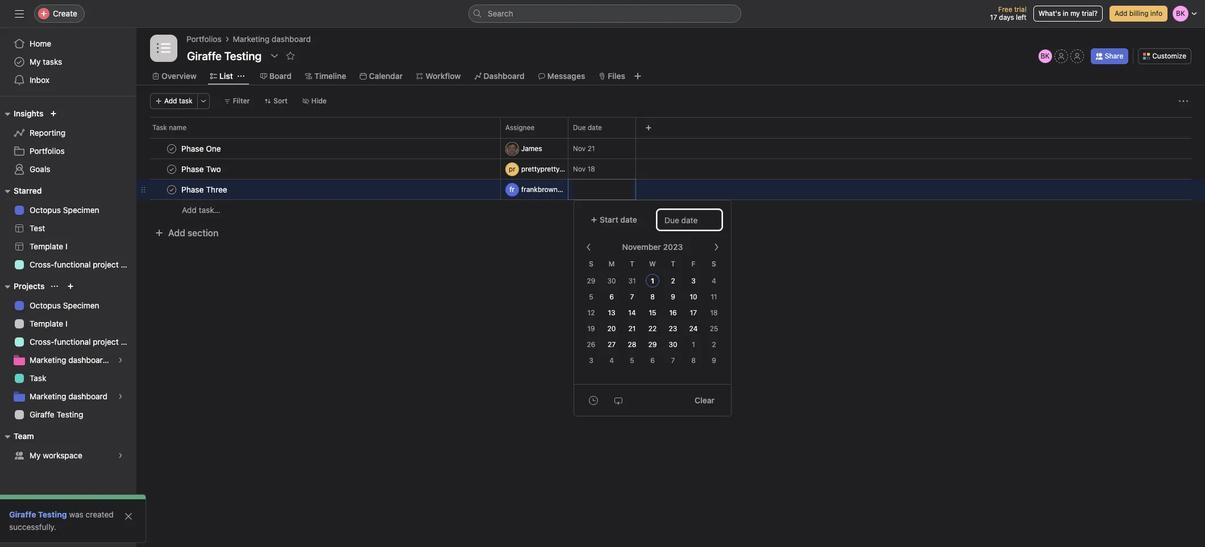 Task type: vqa. For each thing, say whether or not it's contained in the screenshot.
topmost OCTOPUS SPECIMEN
yes



Task type: describe. For each thing, give the bounding box(es) containing it.
workflow
[[426, 71, 461, 81]]

in
[[1063, 9, 1069, 18]]

add for add task
[[164, 97, 177, 105]]

completed image for fr
[[165, 183, 179, 196]]

task for task
[[30, 374, 46, 383]]

list link
[[210, 70, 233, 82]]

portfolios link inside insights element
[[7, 142, 130, 160]]

1 vertical spatial giraffe testing link
[[9, 510, 67, 520]]

cross- inside projects element
[[30, 337, 54, 347]]

f
[[692, 260, 696, 268]]

calendar
[[369, 71, 403, 81]]

1 template i link from the top
[[7, 238, 130, 256]]

1 s from the left
[[589, 260, 594, 268]]

1 horizontal spatial 4
[[712, 277, 716, 285]]

22
[[649, 325, 657, 333]]

hide button
[[297, 93, 332, 109]]

what's in my trial?
[[1039, 9, 1098, 18]]

insights element
[[0, 103, 136, 181]]

dashboard inside projects element
[[68, 392, 108, 401]]

specimen for test
[[63, 205, 99, 215]]

0 vertical spatial portfolios
[[187, 34, 222, 44]]

row containing ja
[[136, 138, 1206, 159]]

fr button
[[506, 183, 566, 196]]

1 vertical spatial 18
[[710, 309, 718, 317]]

dashboard link
[[475, 70, 525, 82]]

1 horizontal spatial more actions image
[[1179, 97, 1188, 106]]

test link
[[7, 220, 130, 238]]

phase two cell
[[136, 159, 501, 180]]

plan inside projects element
[[121, 337, 136, 347]]

files
[[608, 71, 625, 81]]

messages
[[547, 71, 585, 81]]

0 vertical spatial 2
[[671, 277, 675, 285]]

my tasks
[[30, 57, 62, 67]]

starred button
[[0, 184, 42, 198]]

trial?
[[1082, 9, 1098, 18]]

0 vertical spatial giraffe testing link
[[7, 406, 130, 424]]

workflow link
[[417, 70, 461, 82]]

Due date text field
[[657, 210, 722, 230]]

create
[[53, 9, 77, 18]]

what's in my trial? button
[[1034, 6, 1103, 22]]

11
[[711, 293, 717, 301]]

search list box
[[469, 5, 742, 23]]

invite button
[[11, 523, 60, 543]]

header untitled section tree grid
[[136, 138, 1206, 221]]

name
[[169, 123, 187, 132]]

add task… button
[[182, 204, 221, 217]]

2023
[[663, 242, 683, 252]]

overview
[[161, 71, 197, 81]]

21 inside header untitled section tree grid
[[588, 144, 595, 153]]

16
[[670, 309, 677, 317]]

reporting link
[[7, 124, 130, 142]]

hide sidebar image
[[15, 9, 24, 18]]

nov for nov 18
[[573, 165, 586, 173]]

completed checkbox for pr
[[165, 162, 179, 176]]

marketing for see details, marketing dashboard image
[[30, 392, 66, 401]]

add task button
[[150, 93, 198, 109]]

share
[[1105, 52, 1124, 60]]

Phase One text field
[[179, 143, 224, 154]]

start
[[600, 215, 619, 225]]

was
[[69, 510, 83, 520]]

teams element
[[0, 426, 136, 467]]

cross-functional project plan inside projects element
[[30, 337, 136, 347]]

1 vertical spatial giraffe
[[9, 510, 36, 520]]

template inside projects element
[[30, 319, 63, 329]]

close image
[[124, 512, 133, 521]]

date for start date
[[621, 215, 637, 225]]

1 horizontal spatial 6
[[651, 357, 655, 365]]

james
[[521, 144, 542, 153]]

1 vertical spatial 5
[[630, 357, 634, 365]]

1 horizontal spatial 30
[[669, 341, 678, 349]]

task
[[179, 97, 193, 105]]

1 horizontal spatial 21
[[629, 325, 636, 333]]

m
[[609, 260, 615, 268]]

i inside projects element
[[65, 319, 67, 329]]

13
[[608, 309, 616, 317]]

26
[[587, 341, 596, 349]]

w
[[649, 260, 656, 268]]

add for add billing info
[[1115, 9, 1128, 18]]

0 vertical spatial 3
[[692, 277, 696, 285]]

27
[[608, 341, 616, 349]]

projects button
[[0, 280, 45, 293]]

projects element
[[0, 276, 136, 426]]

section
[[188, 228, 219, 238]]

my workspace
[[30, 451, 82, 461]]

add task…
[[182, 205, 221, 215]]

assignee
[[506, 123, 535, 132]]

list
[[219, 71, 233, 81]]

0 horizontal spatial more actions image
[[200, 98, 207, 105]]

home
[[30, 39, 51, 48]]

1 horizontal spatial 9
[[712, 357, 716, 365]]

2 cross-functional project plan link from the top
[[7, 333, 136, 351]]

bk
[[1041, 52, 1050, 60]]

messages link
[[538, 70, 585, 82]]

1 horizontal spatial dashboard
[[272, 34, 311, 44]]

add field image
[[645, 125, 652, 131]]

created
[[86, 510, 114, 520]]

2 project from the top
[[93, 337, 119, 347]]

insights
[[14, 109, 43, 118]]

1 vertical spatial 8
[[692, 357, 696, 365]]

filter button
[[219, 93, 255, 109]]

add tab image
[[633, 72, 643, 81]]

octopus specimen for template i
[[30, 301, 99, 310]]

1 vertical spatial 1
[[692, 341, 695, 349]]

18 inside 'row'
[[588, 165, 595, 173]]

inbox
[[30, 75, 49, 85]]

set to repeat image
[[614, 396, 623, 405]]

marketing for the see details, marketing dashboards image
[[30, 355, 66, 365]]

date for due date
[[588, 123, 602, 132]]

template i inside projects element
[[30, 319, 67, 329]]

my workspace link
[[7, 447, 130, 465]]

12
[[588, 309, 595, 317]]

global element
[[0, 28, 136, 96]]

my
[[1071, 9, 1080, 18]]

19
[[588, 325, 595, 333]]

add for add task…
[[182, 205, 197, 215]]

tasks
[[43, 57, 62, 67]]

completed checkbox for fr
[[165, 183, 179, 196]]

phase three cell
[[136, 179, 501, 200]]

ja
[[509, 144, 516, 153]]

my for my tasks
[[30, 57, 41, 67]]

1 t from the left
[[630, 260, 635, 268]]

insights button
[[0, 107, 43, 121]]

0 vertical spatial portfolios link
[[187, 33, 222, 45]]

add billing info button
[[1110, 6, 1168, 22]]

octopus specimen link for test
[[7, 201, 130, 220]]

2 t from the left
[[671, 260, 675, 268]]

1 vertical spatial testing
[[38, 510, 67, 520]]

my for my workspace
[[30, 451, 41, 461]]

template i link inside projects element
[[7, 315, 130, 333]]

invite
[[32, 528, 52, 537]]

nov for nov 21
[[573, 144, 586, 153]]

dashboard
[[484, 71, 525, 81]]

plan inside the "starred" element
[[121, 260, 136, 270]]

project inside the "starred" element
[[93, 260, 119, 270]]

cross-functional project plan link inside the "starred" element
[[7, 256, 136, 274]]

next month image
[[712, 243, 721, 252]]

1 vertical spatial giraffe testing
[[9, 510, 67, 520]]

add billing info
[[1115, 9, 1163, 18]]

1 horizontal spatial marketing dashboard link
[[233, 33, 311, 45]]

billing
[[1130, 9, 1149, 18]]

what's
[[1039, 9, 1061, 18]]

24
[[690, 325, 698, 333]]

files link
[[599, 70, 625, 82]]

template inside the "starred" element
[[30, 242, 63, 251]]

0 vertical spatial 5
[[589, 293, 594, 301]]

task for task name
[[152, 123, 167, 132]]

previous month image
[[585, 243, 594, 252]]

left
[[1016, 13, 1027, 22]]

reporting
[[30, 128, 65, 138]]

0 vertical spatial 29
[[587, 277, 596, 285]]

customize button
[[1139, 48, 1192, 64]]

projects
[[14, 281, 45, 291]]

0 vertical spatial marketing dashboard
[[233, 34, 311, 44]]



Task type: locate. For each thing, give the bounding box(es) containing it.
portfolios inside 'link'
[[30, 146, 65, 156]]

octopus down show options, current sort, top icon
[[30, 301, 61, 310]]

portfolios up the list link
[[187, 34, 222, 44]]

task name
[[152, 123, 187, 132]]

functional for 1st cross-functional project plan link from the bottom of the page
[[54, 337, 91, 347]]

completed image inside "phase one" cell
[[165, 142, 179, 156]]

1 vertical spatial marketing dashboard
[[30, 392, 108, 401]]

0 horizontal spatial 3
[[589, 357, 594, 365]]

add for add section
[[168, 228, 185, 238]]

task down marketing dashboards link
[[30, 374, 46, 383]]

2 cross-functional project plan from the top
[[30, 337, 136, 347]]

s down previous month icon
[[589, 260, 594, 268]]

marketing down task link
[[30, 392, 66, 401]]

t down "2023"
[[671, 260, 675, 268]]

15
[[649, 309, 657, 317]]

timeline link
[[305, 70, 346, 82]]

due date
[[573, 123, 602, 132]]

0 vertical spatial specimen
[[63, 205, 99, 215]]

17 inside free trial 17 days left
[[990, 13, 998, 22]]

bk button
[[1039, 49, 1052, 63]]

1 i from the top
[[65, 242, 67, 251]]

workspace
[[43, 451, 82, 461]]

dashboards
[[68, 355, 112, 365]]

calendar link
[[360, 70, 403, 82]]

s
[[589, 260, 594, 268], [712, 260, 716, 268]]

1 down 24
[[692, 341, 695, 349]]

7
[[630, 293, 634, 301], [671, 357, 675, 365]]

0 horizontal spatial 2
[[671, 277, 675, 285]]

0 vertical spatial octopus specimen link
[[7, 201, 130, 220]]

specimen inside the "starred" element
[[63, 205, 99, 215]]

i inside the "starred" element
[[65, 242, 67, 251]]

pr
[[509, 165, 516, 173]]

specimen down the new project or portfolio icon
[[63, 301, 99, 310]]

cross-functional project plan link up the new project or portfolio icon
[[7, 256, 136, 274]]

1 specimen from the top
[[63, 205, 99, 215]]

template i down show options, current sort, top icon
[[30, 319, 67, 329]]

1 vertical spatial date
[[621, 215, 637, 225]]

giraffe
[[30, 410, 54, 420], [9, 510, 36, 520]]

6 down "22"
[[651, 357, 655, 365]]

2 octopus specimen from the top
[[30, 301, 99, 310]]

octopus specimen up test "link"
[[30, 205, 99, 215]]

specimen up test "link"
[[63, 205, 99, 215]]

functional
[[54, 260, 91, 270], [54, 337, 91, 347]]

template down show options, current sort, top icon
[[30, 319, 63, 329]]

2 template from the top
[[30, 319, 63, 329]]

nov up nov 18
[[573, 144, 586, 153]]

add inside button
[[164, 97, 177, 105]]

0 horizontal spatial marketing dashboard
[[30, 392, 108, 401]]

0 vertical spatial octopus
[[30, 205, 61, 215]]

2 i from the top
[[65, 319, 67, 329]]

list image
[[157, 42, 171, 55]]

1 vertical spatial 7
[[671, 357, 675, 365]]

18
[[588, 165, 595, 173], [710, 309, 718, 317]]

0 horizontal spatial t
[[630, 260, 635, 268]]

2 octopus from the top
[[30, 301, 61, 310]]

17 down 10
[[690, 309, 697, 317]]

date
[[588, 123, 602, 132], [621, 215, 637, 225]]

cross-functional project plan up the new project or portfolio icon
[[30, 260, 136, 270]]

i up marketing dashboards at the left
[[65, 319, 67, 329]]

functional inside the "starred" element
[[54, 260, 91, 270]]

free
[[999, 5, 1013, 14]]

overview link
[[152, 70, 197, 82]]

4 up 11 on the bottom
[[712, 277, 716, 285]]

testing inside projects element
[[57, 410, 83, 420]]

5 up 12
[[589, 293, 594, 301]]

0 horizontal spatial 18
[[588, 165, 595, 173]]

functional up the new project or portfolio icon
[[54, 260, 91, 270]]

1 vertical spatial octopus specimen
[[30, 301, 99, 310]]

octopus specimen link up test
[[7, 201, 130, 220]]

task inside projects element
[[30, 374, 46, 383]]

2 up 16
[[671, 277, 675, 285]]

portfolios link down reporting
[[7, 142, 130, 160]]

0 vertical spatial 30
[[608, 277, 616, 285]]

0 vertical spatial 6
[[610, 293, 614, 301]]

1 vertical spatial portfolios link
[[7, 142, 130, 160]]

sort button
[[259, 93, 293, 109]]

add to starred image
[[286, 51, 295, 60]]

my left tasks
[[30, 57, 41, 67]]

marketing dashboard down task link
[[30, 392, 108, 401]]

2 down 25
[[712, 341, 716, 349]]

portfolios
[[187, 34, 222, 44], [30, 146, 65, 156]]

3 up 10
[[692, 277, 696, 285]]

row containing task name
[[136, 117, 1206, 138]]

28
[[628, 341, 637, 349]]

dashboard
[[272, 34, 311, 44], [68, 392, 108, 401]]

1 vertical spatial 6
[[651, 357, 655, 365]]

0 vertical spatial octopus specimen
[[30, 205, 99, 215]]

7 down 23 on the bottom
[[671, 357, 675, 365]]

date right start on the top of page
[[621, 215, 637, 225]]

fr
[[510, 185, 515, 194]]

template i
[[30, 242, 67, 251], [30, 319, 67, 329]]

my inside the 'teams' element
[[30, 451, 41, 461]]

0 vertical spatial template
[[30, 242, 63, 251]]

2 nov from the top
[[573, 165, 586, 173]]

see details, marketing dashboards image
[[117, 357, 124, 364]]

0 vertical spatial 9
[[671, 293, 675, 301]]

project down test "link"
[[93, 260, 119, 270]]

project up the see details, marketing dashboards image
[[93, 337, 119, 347]]

add task
[[164, 97, 193, 105]]

14
[[629, 309, 636, 317]]

0 vertical spatial 8
[[651, 293, 655, 301]]

1 cross-functional project plan link from the top
[[7, 256, 136, 274]]

21 down due date
[[588, 144, 595, 153]]

0 horizontal spatial portfolios
[[30, 146, 65, 156]]

octopus up test
[[30, 205, 61, 215]]

marketing dashboard link down marketing dashboards link
[[7, 388, 130, 406]]

8
[[651, 293, 655, 301], [692, 357, 696, 365]]

completed image for ja
[[165, 142, 179, 156]]

1 vertical spatial 2
[[712, 341, 716, 349]]

1 horizontal spatial 17
[[990, 13, 998, 22]]

1 horizontal spatial marketing dashboard
[[233, 34, 311, 44]]

1 octopus from the top
[[30, 205, 61, 215]]

portfolios link up the list link
[[187, 33, 222, 45]]

30 down 23 on the bottom
[[669, 341, 678, 349]]

2 completed image from the top
[[165, 183, 179, 196]]

1 horizontal spatial 2
[[712, 341, 716, 349]]

november 2023
[[622, 242, 683, 252]]

Phase Three text field
[[179, 184, 231, 195]]

0 vertical spatial cross-functional project plan
[[30, 260, 136, 270]]

1 completed checkbox from the top
[[165, 162, 179, 176]]

add inside button
[[168, 228, 185, 238]]

octopus for starred
[[30, 205, 61, 215]]

29
[[587, 277, 596, 285], [649, 341, 657, 349]]

2 octopus specimen link from the top
[[7, 297, 130, 315]]

1 nov from the top
[[573, 144, 586, 153]]

t up the 31
[[630, 260, 635, 268]]

21 up 28
[[629, 325, 636, 333]]

1 octopus specimen link from the top
[[7, 201, 130, 220]]

marketing dashboard up show options icon
[[233, 34, 311, 44]]

0 vertical spatial task
[[152, 123, 167, 132]]

portfolios down reporting
[[30, 146, 65, 156]]

octopus specimen link down the new project or portfolio icon
[[7, 297, 130, 315]]

2 completed checkbox from the top
[[165, 183, 179, 196]]

giraffe up team
[[30, 410, 54, 420]]

0 vertical spatial nov
[[573, 144, 586, 153]]

completed checkbox down completed icon
[[165, 183, 179, 196]]

2 plan from the top
[[121, 337, 136, 347]]

fr row
[[136, 179, 1206, 200]]

1 my from the top
[[30, 57, 41, 67]]

my down team
[[30, 451, 41, 461]]

1 vertical spatial 4
[[610, 357, 614, 365]]

1 horizontal spatial 18
[[710, 309, 718, 317]]

home link
[[7, 35, 130, 53]]

1 horizontal spatial portfolios link
[[187, 33, 222, 45]]

1 vertical spatial 17
[[690, 309, 697, 317]]

0 vertical spatial 18
[[588, 165, 595, 173]]

completed image up completed icon
[[165, 142, 179, 156]]

i down test "link"
[[65, 242, 67, 251]]

9 up 16
[[671, 293, 675, 301]]

marketing dashboard link up show options icon
[[233, 33, 311, 45]]

functional up marketing dashboards at the left
[[54, 337, 91, 347]]

octopus specimen link
[[7, 201, 130, 220], [7, 297, 130, 315]]

specimen for template i
[[63, 301, 99, 310]]

1 functional from the top
[[54, 260, 91, 270]]

1 vertical spatial project
[[93, 337, 119, 347]]

add
[[1115, 9, 1128, 18], [164, 97, 177, 105], [182, 205, 197, 215], [168, 228, 185, 238]]

17 left days
[[990, 13, 998, 22]]

1 horizontal spatial s
[[712, 260, 716, 268]]

7 down the 31
[[630, 293, 634, 301]]

0 vertical spatial marketing
[[233, 34, 270, 44]]

1 vertical spatial cross-functional project plan
[[30, 337, 136, 347]]

show options, current sort, top image
[[51, 283, 58, 290]]

0 vertical spatial my
[[30, 57, 41, 67]]

1 vertical spatial i
[[65, 319, 67, 329]]

cross-functional project plan up dashboards on the bottom of the page
[[30, 337, 136, 347]]

new image
[[50, 110, 57, 117]]

octopus for projects
[[30, 301, 61, 310]]

due
[[573, 123, 586, 132]]

0 vertical spatial giraffe testing
[[30, 410, 83, 420]]

template i inside the "starred" element
[[30, 242, 67, 251]]

clear button
[[688, 390, 722, 411]]

3
[[692, 277, 696, 285], [589, 357, 594, 365]]

29 up 12
[[587, 277, 596, 285]]

25
[[710, 325, 718, 333]]

team
[[14, 432, 34, 441]]

0 horizontal spatial date
[[588, 123, 602, 132]]

add section
[[168, 228, 219, 238]]

dashboard up add to starred icon
[[272, 34, 311, 44]]

i
[[65, 242, 67, 251], [65, 319, 67, 329]]

0 horizontal spatial marketing dashboard link
[[7, 388, 130, 406]]

add section button
[[150, 223, 223, 243]]

functional for cross-functional project plan link within the "starred" element
[[54, 260, 91, 270]]

1 vertical spatial octopus specimen link
[[7, 297, 130, 315]]

my inside global element
[[30, 57, 41, 67]]

giraffe testing link up successfully.
[[9, 510, 67, 520]]

completed checkbox down completed checkbox
[[165, 162, 179, 176]]

0 vertical spatial template i link
[[7, 238, 130, 256]]

marketing dashboard inside projects element
[[30, 392, 108, 401]]

giraffe up successfully.
[[9, 510, 36, 520]]

date right due
[[588, 123, 602, 132]]

giraffe testing link up the 'teams' element
[[7, 406, 130, 424]]

search button
[[469, 5, 742, 23]]

s down next month image
[[712, 260, 716, 268]]

giraffe inside projects element
[[30, 410, 54, 420]]

nov down the nov 21
[[573, 165, 586, 173]]

completed checkbox inside phase two cell
[[165, 162, 179, 176]]

2 template i from the top
[[30, 319, 67, 329]]

1 vertical spatial template i
[[30, 319, 67, 329]]

18 down the nov 21
[[588, 165, 595, 173]]

1 project from the top
[[93, 260, 119, 270]]

1 cross-functional project plan from the top
[[30, 260, 136, 270]]

1 horizontal spatial 5
[[630, 357, 634, 365]]

0 vertical spatial i
[[65, 242, 67, 251]]

1 octopus specimen from the top
[[30, 205, 99, 215]]

giraffe testing inside projects element
[[30, 410, 83, 420]]

row containing pr
[[136, 159, 1206, 180]]

Completed checkbox
[[165, 142, 179, 156]]

4 down the 27
[[610, 357, 614, 365]]

octopus specimen down the new project or portfolio icon
[[30, 301, 99, 310]]

6 up the 13
[[610, 293, 614, 301]]

date inside 'button'
[[621, 215, 637, 225]]

see details, marketing dashboard image
[[117, 394, 124, 400]]

task inside 'row'
[[152, 123, 167, 132]]

2
[[671, 277, 675, 285], [712, 341, 716, 349]]

completed image inside phase three cell
[[165, 183, 179, 196]]

create button
[[34, 5, 85, 23]]

november
[[622, 242, 661, 252]]

add time image
[[589, 396, 598, 405]]

1 vertical spatial template i link
[[7, 315, 130, 333]]

completed checkbox inside phase three cell
[[165, 183, 179, 196]]

starred element
[[0, 181, 136, 276]]

20
[[608, 325, 616, 333]]

info
[[1151, 9, 1163, 18]]

9 down 25
[[712, 357, 716, 365]]

1 vertical spatial 9
[[712, 357, 716, 365]]

Completed checkbox
[[165, 162, 179, 176], [165, 183, 179, 196]]

5 down 28
[[630, 357, 634, 365]]

2 my from the top
[[30, 451, 41, 461]]

starred
[[14, 186, 42, 196]]

octopus inside projects element
[[30, 301, 61, 310]]

0 vertical spatial 21
[[588, 144, 595, 153]]

1 template from the top
[[30, 242, 63, 251]]

2 functional from the top
[[54, 337, 91, 347]]

0 horizontal spatial 5
[[589, 293, 594, 301]]

octopus specimen inside the "starred" element
[[30, 205, 99, 215]]

cross-functional project plan
[[30, 260, 136, 270], [30, 337, 136, 347]]

more actions image down the 'customize'
[[1179, 97, 1188, 106]]

add left task…
[[182, 205, 197, 215]]

specimen inside projects element
[[63, 301, 99, 310]]

marketing
[[233, 34, 270, 44], [30, 355, 66, 365], [30, 392, 66, 401]]

0 horizontal spatial 8
[[651, 293, 655, 301]]

0 horizontal spatial 1
[[651, 277, 655, 285]]

team button
[[0, 430, 34, 444]]

add left task
[[164, 97, 177, 105]]

clear
[[695, 395, 715, 405]]

nov 21
[[573, 144, 595, 153]]

nov
[[573, 144, 586, 153], [573, 165, 586, 173]]

30 down m
[[608, 277, 616, 285]]

1 horizontal spatial 3
[[692, 277, 696, 285]]

portfolios link
[[187, 33, 222, 45], [7, 142, 130, 160]]

1 vertical spatial nov
[[573, 165, 586, 173]]

None text field
[[184, 45, 264, 66], [573, 180, 633, 200], [184, 45, 264, 66], [573, 180, 633, 200]]

0 horizontal spatial 7
[[630, 293, 634, 301]]

3 down 26
[[589, 357, 594, 365]]

1 template i from the top
[[30, 242, 67, 251]]

1 down the w
[[651, 277, 655, 285]]

0 horizontal spatial s
[[589, 260, 594, 268]]

Phase Two text field
[[179, 163, 224, 175]]

octopus specimen link inside the "starred" element
[[7, 201, 130, 220]]

29 down "22"
[[649, 341, 657, 349]]

0 vertical spatial 4
[[712, 277, 716, 285]]

hide
[[312, 97, 327, 105]]

marketing dashboards link
[[7, 351, 130, 370]]

octopus specimen
[[30, 205, 99, 215], [30, 301, 99, 310]]

template i link down test
[[7, 238, 130, 256]]

november 2023 button
[[615, 237, 702, 258]]

2 s from the left
[[712, 260, 716, 268]]

cross- inside the "starred" element
[[30, 260, 54, 270]]

0 horizontal spatial 17
[[690, 309, 697, 317]]

1 horizontal spatial 7
[[671, 357, 675, 365]]

1 plan from the top
[[121, 260, 136, 270]]

template down test
[[30, 242, 63, 251]]

giraffe testing up the 'teams' element
[[30, 410, 83, 420]]

board
[[269, 71, 292, 81]]

cross-functional project plan link up marketing dashboards at the left
[[7, 333, 136, 351]]

0 horizontal spatial dashboard
[[68, 392, 108, 401]]

0 vertical spatial template i
[[30, 242, 67, 251]]

0 vertical spatial testing
[[57, 410, 83, 420]]

marketing up tab actions "icon"
[[233, 34, 270, 44]]

8 down 24
[[692, 357, 696, 365]]

1 vertical spatial task
[[30, 374, 46, 383]]

more actions image right task
[[200, 98, 207, 105]]

1 completed image from the top
[[165, 142, 179, 156]]

23
[[669, 325, 677, 333]]

1 vertical spatial 30
[[669, 341, 678, 349]]

cross- up projects
[[30, 260, 54, 270]]

template
[[30, 242, 63, 251], [30, 319, 63, 329]]

1 vertical spatial marketing
[[30, 355, 66, 365]]

customize
[[1153, 52, 1187, 60]]

octopus specimen for test
[[30, 205, 99, 215]]

10
[[690, 293, 697, 301]]

see details, my workspace image
[[117, 453, 124, 459]]

octopus inside the "starred" element
[[30, 205, 61, 215]]

completed image
[[165, 142, 179, 156], [165, 183, 179, 196]]

completed image
[[165, 162, 179, 176]]

template i down test
[[30, 242, 67, 251]]

board link
[[260, 70, 292, 82]]

goals link
[[7, 160, 130, 179]]

row
[[136, 117, 1206, 138], [150, 138, 1192, 139], [136, 138, 1206, 159], [136, 159, 1206, 180]]

tab actions image
[[238, 73, 244, 80]]

trial
[[1015, 5, 1027, 14]]

0 vertical spatial completed checkbox
[[165, 162, 179, 176]]

octopus specimen link inside projects element
[[7, 297, 130, 315]]

8 up 15
[[651, 293, 655, 301]]

add left billing
[[1115, 9, 1128, 18]]

start date button
[[583, 210, 648, 230]]

1 vertical spatial marketing dashboard link
[[7, 388, 130, 406]]

add inside row
[[182, 205, 197, 215]]

0 vertical spatial cross-functional project plan link
[[7, 256, 136, 274]]

0 vertical spatial marketing dashboard link
[[233, 33, 311, 45]]

1 horizontal spatial t
[[671, 260, 675, 268]]

new project or portfolio image
[[67, 283, 74, 290]]

1 vertical spatial cross-functional project plan link
[[7, 333, 136, 351]]

task left name
[[152, 123, 167, 132]]

add task… row
[[136, 200, 1206, 221]]

marketing up task link
[[30, 355, 66, 365]]

testing up the 'teams' element
[[57, 410, 83, 420]]

show options image
[[270, 51, 279, 60]]

18 up 25
[[710, 309, 718, 317]]

0 horizontal spatial 21
[[588, 144, 595, 153]]

octopus specimen link for template i
[[7, 297, 130, 315]]

0 horizontal spatial 30
[[608, 277, 616, 285]]

phase one cell
[[136, 138, 501, 159]]

completed image down completed icon
[[165, 183, 179, 196]]

free trial 17 days left
[[990, 5, 1027, 22]]

giraffe testing up successfully.
[[9, 510, 67, 520]]

1 horizontal spatial 29
[[649, 341, 657, 349]]

2 specimen from the top
[[63, 301, 99, 310]]

test
[[30, 223, 45, 233]]

2 template i link from the top
[[7, 315, 130, 333]]

functional inside projects element
[[54, 337, 91, 347]]

1 horizontal spatial portfolios
[[187, 34, 222, 44]]

0 horizontal spatial task
[[30, 374, 46, 383]]

0 vertical spatial cross-
[[30, 260, 54, 270]]

1 horizontal spatial date
[[621, 215, 637, 225]]

add left section
[[168, 228, 185, 238]]

filter
[[233, 97, 250, 105]]

cross- up marketing dashboards link
[[30, 337, 54, 347]]

1 horizontal spatial 8
[[692, 357, 696, 365]]

template i link up marketing dashboards at the left
[[7, 315, 130, 333]]

2 cross- from the top
[[30, 337, 54, 347]]

cross-functional project plan inside the "starred" element
[[30, 260, 136, 270]]

more actions image
[[1179, 97, 1188, 106], [200, 98, 207, 105]]

0 horizontal spatial 6
[[610, 293, 614, 301]]

successfully.
[[9, 523, 56, 532]]

1 vertical spatial 21
[[629, 325, 636, 333]]

0 vertical spatial giraffe
[[30, 410, 54, 420]]

0 horizontal spatial 4
[[610, 357, 614, 365]]

dashboard down task link
[[68, 392, 108, 401]]

1 cross- from the top
[[30, 260, 54, 270]]

testing up invite
[[38, 510, 67, 520]]

octopus specimen inside projects element
[[30, 301, 99, 310]]

1 vertical spatial cross-
[[30, 337, 54, 347]]



